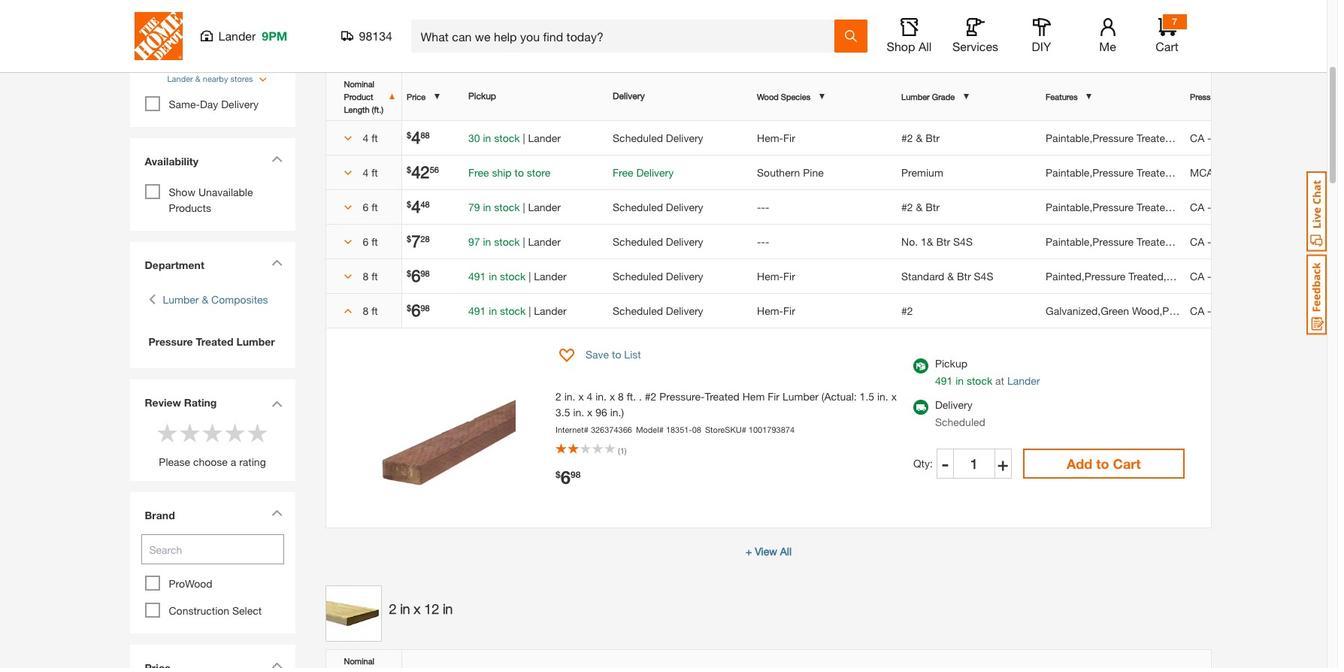 Task type: describe. For each thing, give the bounding box(es) containing it.
4 ca - copper azole from the top
[[1190, 270, 1279, 282]]

availability link
[[137, 146, 288, 180]]

composites
[[211, 293, 268, 306]]

available shipping image
[[914, 400, 929, 415]]

pressure-
[[660, 390, 705, 403]]

day
[[200, 98, 218, 111]]

0 vertical spatial at
[[211, 48, 220, 61]]

12
[[424, 601, 439, 617]]

491 for #2
[[468, 304, 486, 317]]

fir for #2
[[784, 304, 795, 317]]

& for 491 in stock | lander
[[948, 270, 954, 282]]

+ for + view all
[[746, 545, 752, 558]]

#2 inside 2 in. x 4 in. x 8 ft. . #2 pressure-treated hem fir lumber (actual: 1.5 in. x 3.5 in. x 96 in.) internet# 326374366 model# 18351-08 storesku# 1001793874
[[645, 390, 657, 403]]

product
[[344, 91, 373, 101]]

$ 7 28
[[407, 231, 430, 251]]

0 vertical spatial treated
[[1207, 304, 1242, 317]]

ft for 42's 4 ft button
[[372, 166, 378, 179]]

same-
[[169, 98, 200, 111]]

feedback link image
[[1307, 254, 1327, 335]]

lumber inside 2 in. x 4 in. x 8 ft. . #2 pressure-treated hem fir lumber (actual: 1.5 in. x 3.5 in. x 96 in.) internet# 326374366 model# 18351-08 storesku# 1001793874
[[783, 390, 819, 403]]

$ for caret icon related to $ 42 56
[[407, 164, 411, 174]]

stock for 4 ft button corresponding to 4
[[494, 131, 520, 144]]

1
[[620, 446, 625, 456]]

4 ft for 42
[[363, 166, 378, 179]]

diy button
[[1018, 18, 1066, 54]]

store
[[527, 166, 551, 179]]

& left 'composites' on the top
[[202, 293, 208, 306]]

$ 4 88
[[407, 127, 430, 147]]

4 left 42
[[363, 166, 369, 179]]

2 in. x 4 in. x 8 ft. . #2 pressure-treated hem fir lumber (actual: 1.5 in. x 3.5 in. x 96 in.) internet# 326374366 model# 18351-08 storesku# 1001793874
[[556, 390, 900, 434]]

lumber down 'composites' on the top
[[236, 335, 275, 348]]

prowood
[[169, 577, 212, 590]]

paintable,pressure treated,stainable for $ 42 56
[[1046, 166, 1219, 179]]

premium
[[902, 166, 944, 179]]

in. up 3.5
[[564, 390, 576, 403]]

- inside button
[[942, 453, 949, 474]]

2 in. x 4 in. x 8 ft. . #2 pressure-treated hem fir lumber (actual: 1.5 in. x 3.5 in. x 96 in.) link
[[556, 390, 900, 418]]

scheduled for standard & btr s4s's 8 ft button
[[613, 270, 663, 282]]

#2 up premium
[[902, 131, 913, 144]]

department link
[[137, 250, 288, 280]]

scheduled for 8 ft button corresponding to #2
[[613, 304, 663, 317]]

services
[[953, 39, 999, 53]]

in. up 96
[[596, 390, 607, 403]]

stock for 6 ft button for 7
[[494, 235, 520, 248]]

x up internet#
[[579, 390, 584, 403]]

list
[[624, 348, 641, 361]]

me
[[1099, 39, 1116, 53]]

fir for standard & btr s4s
[[784, 270, 795, 282]]

1&
[[921, 235, 934, 248]]

nominal product length (ft.)
[[344, 79, 384, 114]]

micronized
[[1224, 166, 1276, 179]]

it
[[165, 17, 172, 30]]

x up in.)
[[610, 390, 615, 403]]

store
[[222, 48, 248, 61]]

pressure treated lumber
[[149, 335, 275, 348]]

& for 30 in stock | lander
[[916, 131, 923, 144]]

diy
[[1032, 39, 1051, 53]]

8 for #2
[[363, 304, 369, 317]]

| for 6 ft button for 7
[[523, 235, 525, 248]]

3 hem-fir from the top
[[757, 304, 795, 317]]

show unavailable products
[[169, 186, 253, 214]]

491 in stock | lander for #2
[[468, 304, 567, 317]]

.
[[639, 390, 642, 403]]

& left nearby
[[195, 73, 201, 83]]

btr for 97 in stock | lander
[[937, 235, 951, 248]]

+ for +
[[998, 453, 1009, 474]]

today
[[250, 48, 279, 61]]

review rating
[[145, 396, 217, 409]]

copper for standard & btr s4s's 8 ft button
[[1215, 270, 1250, 282]]

to for save to list
[[612, 348, 621, 361]]

6 ft button for 4
[[336, 199, 391, 215]]

#2 & btr for ---
[[902, 200, 940, 213]]

copper for 8 ft button corresponding to #2
[[1215, 304, 1250, 317]]

fir for #2 & btr
[[784, 131, 795, 144]]

$ 42 56
[[407, 162, 439, 182]]

8 ft for #2
[[363, 304, 378, 317]]

internet#
[[556, 424, 589, 434]]

30
[[468, 131, 480, 144]]

delivery for caret icon corresponding to $ 4 88
[[666, 131, 704, 144]]

treatment
[[1225, 91, 1260, 101]]

length
[[344, 104, 370, 114]]

7 for cart
[[1172, 16, 1177, 27]]

construction select link
[[169, 605, 262, 617]]

pressure treatment chemical
[[1190, 91, 1296, 101]]

#2 down standard
[[902, 304, 913, 317]]

Search text field
[[141, 535, 284, 565]]

$ 6 98 for standard & btr s4s
[[407, 266, 430, 285]]

hem-fir for standard
[[757, 270, 795, 282]]

storesku#
[[705, 424, 747, 434]]

42
[[411, 162, 430, 182]]

me button
[[1084, 18, 1132, 54]]

treated inside 2 in. x 4 in. x 8 ft. . #2 pressure-treated hem fir lumber (actual: 1.5 in. x 3.5 in. x 96 in.) internet# 326374366 model# 18351-08 storesku# 1001793874
[[705, 390, 740, 403]]

pressure for pressure treated lumber
[[149, 335, 193, 348]]

$ 6 98 for #2
[[407, 300, 430, 320]]

please choose a rating
[[159, 456, 266, 468]]

326374366
[[591, 424, 632, 434]]

copper for 6 ft button for 7
[[1215, 235, 1250, 248]]

(
[[618, 446, 620, 456]]

rating
[[184, 396, 217, 409]]

free for free delivery
[[613, 166, 634, 179]]

copper for 4 ft button corresponding to 4
[[1215, 131, 1250, 144]]

products
[[169, 202, 211, 214]]

standard
[[902, 270, 945, 282]]

to for add to cart
[[1096, 455, 1110, 472]]

3.5
[[556, 406, 570, 418]]

model#
[[636, 424, 664, 434]]

+ button
[[994, 449, 1012, 479]]

in.)
[[610, 406, 624, 418]]

lander link
[[1008, 374, 1040, 387]]

shop
[[887, 39, 915, 53]]

8 inside 2 in. x 4 in. x 8 ft. . #2 pressure-treated hem fir lumber (actual: 1.5 in. x 3.5 in. x 96 in.) internet# 326374366 model# 18351-08 storesku# 1001793874
[[618, 390, 624, 403]]

4 ft button for 42
[[336, 164, 391, 180]]

lander 9pm
[[218, 29, 288, 43]]

shop all button
[[885, 18, 934, 54]]

delivery for caret icon associated with $ 4 48
[[666, 200, 704, 213]]

98 for standard & btr s4s
[[421, 268, 430, 278]]

2 in. x 4 in. x 8 ft. . #2 pressure-treated hem fir lumber (actual: 1.5 in. x 3.5 in. x 96 in.) image
[[366, 362, 516, 512]]

paintable,pressure for $ 42 56
[[1046, 166, 1134, 179]]

delivery for caret icon related to $ 6 98
[[666, 304, 704, 317]]

pine
[[803, 166, 824, 179]]

79 in stock | lander
[[468, 200, 561, 213]]

x left 96
[[587, 406, 593, 418]]

ft for 4 ft button corresponding to 4
[[372, 131, 378, 144]]

paintable,pressure for $ 4 48
[[1046, 200, 1134, 213]]

pickup 491 in stock at lander
[[935, 357, 1040, 387]]

5 ca from the top
[[1190, 304, 1205, 317]]

galvanized,green wood,pressure treated
[[1046, 304, 1242, 317]]

3 star symbol image from the left
[[201, 422, 224, 444]]

hem
[[743, 390, 765, 403]]

same-day delivery link
[[169, 98, 259, 111]]

1 star symbol image from the left
[[224, 422, 246, 444]]

view
[[755, 545, 777, 558]]

1 ca from the top
[[1190, 131, 1205, 144]]

free for free  ship to store
[[468, 166, 489, 179]]

08
[[692, 424, 702, 434]]

$ for caret icon corresponding to $ 4 88
[[407, 130, 411, 139]]

98134
[[359, 29, 392, 43]]

97 in stock | lander
[[468, 235, 561, 248]]

2 for 2 in x 4 in
[[389, 24, 397, 39]]

stock for 6 ft button related to 4
[[494, 200, 520, 213]]

save to list button
[[556, 343, 641, 366]]

s4s for 7
[[953, 235, 973, 248]]

#2 & btr for hem-fir
[[902, 131, 940, 144]]

2 star symbol image from the left
[[246, 422, 269, 444]]

hem- for #2
[[757, 131, 784, 144]]

1001793874
[[749, 424, 795, 434]]

pressure treated lumber link
[[145, 334, 280, 350]]

9pm
[[262, 29, 288, 43]]

live chat image
[[1307, 171, 1327, 252]]

caret icon image for brand
[[271, 510, 282, 517]]

0 horizontal spatial treated
[[196, 335, 234, 348]]

qty:
[[914, 457, 936, 470]]

btr for 79 in stock | lander
[[926, 200, 940, 213]]

97
[[468, 235, 480, 248]]

1 ca - copper azole from the top
[[1190, 131, 1279, 144]]

scheduled for 6 ft button for 7
[[613, 235, 663, 248]]

price
[[407, 91, 426, 101]]

caret image for 7
[[344, 238, 352, 246]]

back caret image
[[149, 292, 155, 308]]

pickup for pickup 491 in stock at lander
[[935, 357, 968, 370]]

4 ft button for 4
[[336, 130, 391, 146]]

5 ca - copper azole from the top
[[1190, 304, 1279, 317]]

1 star symbol image from the left
[[156, 422, 179, 444]]

lander inside pickup 491 in stock at lander
[[1008, 374, 1040, 387]]

2 star symbol image from the left
[[179, 422, 201, 444]]

lumber grade
[[902, 91, 955, 101]]

scheduled delivery for caret image for 6
[[613, 270, 704, 282]]



Task type: vqa. For each thing, say whether or not it's contained in the screenshot.


Task type: locate. For each thing, give the bounding box(es) containing it.
at left the 'lander' link
[[996, 374, 1005, 387]]

$ 6 98
[[407, 266, 430, 285], [407, 300, 430, 320], [556, 467, 581, 488]]

treated right wood,pressure at the right top of the page
[[1207, 304, 1242, 317]]

1 caret image from the top
[[344, 238, 352, 246]]

0 vertical spatial 7
[[1172, 16, 1177, 27]]

2 caret image from the top
[[344, 273, 352, 280]]

1 vertical spatial 8
[[363, 304, 369, 317]]

1 paintable,pressure from the top
[[1046, 131, 1134, 144]]

1 vertical spatial treated
[[196, 335, 234, 348]]

2 caret image from the top
[[344, 169, 352, 177]]

+ inside button
[[998, 453, 1009, 474]]

treated down lumber & composites link
[[196, 335, 234, 348]]

1 horizontal spatial pressure
[[1190, 91, 1223, 101]]

8 ft button for standard & btr s4s
[[336, 268, 391, 284]]

6
[[363, 200, 369, 213], [363, 235, 369, 248], [411, 266, 421, 285], [411, 300, 421, 320], [561, 467, 571, 488]]

pickup right available for pickup icon
[[935, 357, 968, 370]]

scheduled for 6 ft button related to 4
[[613, 200, 663, 213]]

1 vertical spatial ---
[[757, 235, 770, 248]]

in. right 1.5
[[877, 390, 889, 403]]

#2
[[902, 131, 913, 144], [902, 200, 913, 213], [902, 304, 913, 317], [645, 390, 657, 403]]

galvanized,green
[[1046, 304, 1129, 317]]

1 vertical spatial 6 ft button
[[336, 233, 391, 249]]

lumber & composites link
[[163, 292, 268, 308]]

save
[[586, 348, 609, 361]]

treated left the "hem"
[[705, 390, 740, 403]]

stock for 8 ft button corresponding to #2
[[500, 304, 526, 317]]

1 horizontal spatial to
[[612, 348, 621, 361]]

brand link
[[137, 500, 288, 535]]

star symbol image
[[224, 422, 246, 444], [246, 422, 269, 444]]

0 horizontal spatial to
[[515, 166, 524, 179]]

pressure down back caret icon
[[149, 335, 193, 348]]

1 vertical spatial s4s
[[974, 270, 994, 282]]

0 vertical spatial 8
[[363, 270, 369, 282]]

0 horizontal spatial free
[[468, 166, 489, 179]]

all
[[919, 39, 932, 53], [780, 545, 792, 558]]

2 6 ft from the top
[[363, 235, 378, 248]]

0 vertical spatial hem-fir
[[757, 131, 795, 144]]

$ inside the '$ 4 48'
[[407, 199, 411, 209]]

lumber & composites
[[163, 293, 268, 306]]

$ inside $ 42 56
[[407, 164, 411, 174]]

3 scheduled delivery from the top
[[613, 235, 704, 248]]

treated,stainable left micronized
[[1137, 166, 1219, 179]]

4 paintable,pressure treated,stainable from the top
[[1046, 235, 1219, 248]]

fir inside 2 in. x 4 in. x 8 ft. . #2 pressure-treated hem fir lumber (actual: 1.5 in. x 3.5 in. x 96 in.) internet# 326374366 model# 18351-08 storesku# 1001793874
[[768, 390, 780, 403]]

2 #2 & btr from the top
[[902, 200, 940, 213]]

2 paintable,pressure treated,stainable from the top
[[1046, 166, 1219, 179]]

48
[[421, 199, 430, 209]]

cart right me
[[1156, 39, 1179, 53]]

1 hem-fir from the top
[[757, 131, 795, 144]]

491 inside pickup 491 in stock at lander
[[935, 374, 953, 387]]

88
[[421, 130, 430, 139]]

#2 & btr
[[902, 131, 940, 144], [902, 200, 940, 213]]

0 vertical spatial s4s
[[953, 235, 973, 248]]

treated,stainable for $ 4 88
[[1137, 131, 1219, 144]]

nearby
[[203, 73, 228, 83]]

https://images.thdstatic.com/productimages/4f6b481e d93a 42d2 835d 739c7b26a3f5/svn/brown prowood decking 106147 64_100.jpg image
[[325, 8, 382, 64]]

1 491 in stock | lander from the top
[[468, 270, 567, 282]]

1 horizontal spatial 7
[[1172, 16, 1177, 27]]

to left the 'list'
[[612, 348, 621, 361]]

2 vertical spatial 98
[[571, 469, 581, 480]]

2 in x 12 in
[[389, 601, 453, 617]]

$ for 7 caret image
[[407, 233, 411, 243]]

5 ft from the top
[[372, 270, 378, 282]]

x right 1.5
[[892, 390, 897, 403]]

1 hem- from the top
[[757, 131, 784, 144]]

mca - micronized copper azole
[[1190, 166, 1338, 179]]

ft for standard & btr s4s's 8 ft button
[[372, 270, 378, 282]]

6 ft for 4
[[363, 200, 378, 213]]

What can we help you find today? search field
[[421, 20, 834, 52]]

$
[[407, 130, 411, 139], [407, 164, 411, 174], [407, 199, 411, 209], [407, 233, 411, 243], [407, 268, 411, 278], [407, 303, 411, 312], [556, 469, 561, 480]]

treated,stainable for $ 4 48
[[1137, 200, 1219, 213]]

1 vertical spatial 98
[[421, 303, 430, 312]]

star symbol image down review rating link
[[179, 422, 201, 444]]

4 caret image from the top
[[344, 308, 352, 315]]

all right shop
[[919, 39, 932, 53]]

1 vertical spatial hem-
[[757, 270, 784, 282]]

all right view
[[780, 545, 792, 558]]

btr for 30 in stock | lander
[[926, 131, 940, 144]]

0 vertical spatial cart
[[1156, 39, 1179, 53]]

department
[[145, 259, 204, 271]]

0 vertical spatial #2 & btr
[[902, 131, 940, 144]]

x left 12
[[414, 601, 420, 617]]

1 vertical spatial hem-fir
[[757, 270, 795, 282]]

3 paintable,pressure from the top
[[1046, 200, 1134, 213]]

to inside button
[[1096, 455, 1110, 472]]

species
[[781, 91, 811, 101]]

ca
[[1190, 131, 1205, 144], [1190, 200, 1205, 213], [1190, 235, 1205, 248], [1190, 270, 1205, 282], [1190, 304, 1205, 317]]

x right the 98134
[[414, 24, 420, 39]]

ship
[[492, 166, 512, 179]]

unavailable
[[198, 186, 253, 199]]

1 4 ft button from the top
[[336, 130, 391, 146]]

caret icon image inside brand link
[[271, 510, 282, 517]]

1 treated,stainable from the top
[[1137, 131, 1219, 144]]

$ inside $ 4 88
[[407, 130, 411, 139]]

the home depot logo image
[[134, 12, 182, 60]]

#2 & btr up premium
[[902, 131, 940, 144]]

btr right standard
[[957, 270, 971, 282]]

star symbol image up please choose a rating
[[201, 422, 224, 444]]

add to cart button
[[1023, 449, 1185, 479]]

wood species
[[757, 91, 811, 101]]

grade
[[932, 91, 955, 101]]

$ inside $ 7 28
[[407, 233, 411, 243]]

cart inside button
[[1113, 455, 1141, 472]]

2 491 in stock | lander from the top
[[468, 304, 567, 317]]

btr up no. 1& btr s4s
[[926, 200, 940, 213]]

$ for caret image for 6
[[407, 268, 411, 278]]

star symbol image
[[156, 422, 179, 444], [179, 422, 201, 444], [201, 422, 224, 444]]

4 ft down (ft.)
[[363, 131, 378, 144]]

ca - copper azole
[[1190, 131, 1279, 144], [1190, 200, 1279, 213], [1190, 235, 1279, 248], [1190, 270, 1279, 282], [1190, 304, 1279, 317]]

paintable,pressure treated,stainable for $ 4 88
[[1046, 131, 1219, 144]]

0 vertical spatial 491 in stock | lander
[[468, 270, 567, 282]]

2 paintable,pressure from the top
[[1046, 166, 1134, 179]]

98 for #2
[[421, 303, 430, 312]]

6 ft button left $ 7 28
[[336, 233, 391, 249]]

1 vertical spatial 2
[[556, 390, 562, 403]]

+ right - button
[[998, 453, 1009, 474]]

prowood link
[[169, 577, 212, 590]]

in. right 3.5
[[573, 406, 584, 418]]

79
[[468, 200, 480, 213]]

btr right 1&
[[937, 235, 951, 248]]

1 horizontal spatial treated
[[705, 390, 740, 403]]

caret icon image for department
[[271, 259, 282, 266]]

1 free from the left
[[468, 166, 489, 179]]

1 vertical spatial 491
[[468, 304, 486, 317]]

8 ft for standard & btr s4s
[[363, 270, 378, 282]]

1 vertical spatial 4 ft
[[363, 166, 378, 179]]

no.
[[902, 235, 918, 248]]

8 ft button for #2
[[336, 303, 391, 318]]

caret icon image
[[271, 156, 282, 162], [271, 259, 282, 266], [271, 401, 282, 407], [271, 510, 282, 517], [271, 662, 282, 668]]

chemical
[[1263, 91, 1296, 101]]

2 vertical spatial 491
[[935, 374, 953, 387]]

stock for standard & btr s4s's 8 ft button
[[500, 270, 526, 282]]

star symbol image up rating
[[246, 422, 269, 444]]

4 ft for 4
[[363, 131, 378, 144]]

construction select
[[169, 605, 262, 617]]

5 scheduled delivery from the top
[[613, 304, 704, 317]]

1 8 ft from the top
[[363, 270, 378, 282]]

paintable,pressure treated,stainable
[[1046, 131, 1219, 144], [1046, 166, 1219, 179], [1046, 200, 1219, 213], [1046, 235, 1219, 248]]

& for 79 in stock | lander
[[916, 200, 923, 213]]

at left the store
[[211, 48, 220, 61]]

6 ft button left the '$ 4 48'
[[336, 199, 391, 215]]

4 right the 98134
[[424, 24, 432, 39]]

2 caret icon image from the top
[[271, 259, 282, 266]]

3 ca - copper azole from the top
[[1190, 235, 1279, 248]]

https://images.thdstatic.com/productimages/fccde537 6002 42c7 8741 ad9e94117c51/svn/no color lumber 21216mgy2hd 64_100.jpg image
[[325, 585, 382, 642]]

0 vertical spatial 6 ft button
[[336, 199, 391, 215]]

1 horizontal spatial at
[[996, 374, 1005, 387]]

98134 button
[[341, 29, 393, 44]]

96
[[596, 406, 607, 418]]

0 vertical spatial pressure
[[1190, 91, 1223, 101]]

1 vertical spatial cart
[[1113, 455, 1141, 472]]

( 1 )
[[618, 446, 627, 456]]

2 hem-fir from the top
[[757, 270, 795, 282]]

save to list
[[586, 348, 641, 361]]

2 vertical spatial to
[[1096, 455, 1110, 472]]

scheduled delivery for caret icon corresponding to $ 4 88
[[613, 131, 704, 144]]

treated,stainable up wood,pressure at the right top of the page
[[1137, 235, 1219, 248]]

1 --- from the top
[[757, 200, 770, 213]]

0 vertical spatial 6 ft
[[363, 200, 378, 213]]

caret image
[[344, 238, 352, 246], [344, 273, 352, 280]]

1 horizontal spatial cart
[[1156, 39, 1179, 53]]

in.
[[564, 390, 576, 403], [596, 390, 607, 403], [877, 390, 889, 403], [573, 406, 584, 418]]

4
[[424, 24, 432, 39], [411, 127, 421, 147], [363, 131, 369, 144], [363, 166, 369, 179], [411, 197, 421, 216], [587, 390, 593, 403]]

hem- for standard
[[757, 270, 784, 282]]

4 ft from the top
[[372, 235, 378, 248]]

0 vertical spatial $ 6 98
[[407, 266, 430, 285]]

s4s right 1&
[[953, 235, 973, 248]]

2 vertical spatial hem-
[[757, 304, 784, 317]]

0 vertical spatial 8 ft
[[363, 270, 378, 282]]

get it fast
[[145, 17, 197, 30]]

get
[[145, 17, 162, 30]]

copper
[[1215, 131, 1250, 144], [1278, 166, 1314, 179], [1215, 200, 1250, 213], [1215, 235, 1250, 248], [1215, 270, 1250, 282], [1215, 304, 1250, 317]]

2 vertical spatial $ 6 98
[[556, 467, 581, 488]]

2 nominal from the top
[[344, 656, 384, 668]]

0 vertical spatial +
[[998, 453, 1009, 474]]

2 4 ft from the top
[[363, 166, 378, 179]]

3 hem- from the top
[[757, 304, 784, 317]]

stock
[[180, 48, 208, 61]]

7 for 7
[[411, 231, 421, 251]]

caret icon image inside "department" 'link'
[[271, 259, 282, 266]]

btr for 491 in stock | lander
[[957, 270, 971, 282]]

1 6 ft button from the top
[[336, 199, 391, 215]]

5 caret icon image from the top
[[271, 662, 282, 668]]

0 horizontal spatial all
[[780, 545, 792, 558]]

4 ca from the top
[[1190, 270, 1205, 282]]

stock inside pickup 491 in stock at lander
[[967, 374, 993, 387]]

in stock at store today
[[169, 48, 279, 61]]

1 vertical spatial #2 & btr
[[902, 200, 940, 213]]

6 ft left $ 7 28
[[363, 235, 378, 248]]

2 inside 2 in. x 4 in. x 8 ft. . #2 pressure-treated hem fir lumber (actual: 1.5 in. x 3.5 in. x 96 in.) internet# 326374366 model# 18351-08 storesku# 1001793874
[[556, 390, 562, 403]]

caret icon image inside availability "link"
[[271, 156, 282, 162]]

0 horizontal spatial pressure
[[149, 335, 193, 348]]

nominal down https://images.thdstatic.com/productimages/fccde537 6002 42c7 8741 ad9e94117c51/svn/no color lumber 21216mgy2hd 64_100.jpg at the bottom left of the page
[[344, 656, 384, 668]]

7
[[1172, 16, 1177, 27], [411, 231, 421, 251]]

6 ft button for 7
[[336, 233, 391, 249]]

cart 7
[[1156, 16, 1179, 53]]

pickup up 30
[[468, 90, 496, 102]]

show
[[169, 186, 196, 199]]

1 horizontal spatial pickup
[[935, 357, 968, 370]]

star symbol image up please
[[156, 422, 179, 444]]

cart right the add
[[1113, 455, 1141, 472]]

2 horizontal spatial to
[[1096, 455, 1110, 472]]

delivery scheduled
[[935, 398, 986, 428]]

1 #2 & btr from the top
[[902, 131, 940, 144]]

lumber right back caret icon
[[163, 293, 199, 306]]

| for 6 ft button related to 4
[[523, 200, 525, 213]]

ft for 6 ft button related to 4
[[372, 200, 378, 213]]

2 vertical spatial hem-fir
[[757, 304, 795, 317]]

| for standard & btr s4s's 8 ft button
[[529, 270, 531, 282]]

| for 8 ft button corresponding to #2
[[529, 304, 531, 317]]

delivery for caret image for 6
[[666, 270, 704, 282]]

7 right me button
[[1172, 16, 1177, 27]]

caret image for $ 6 98
[[344, 308, 352, 315]]

to right the add
[[1096, 455, 1110, 472]]

2 6 ft button from the top
[[336, 233, 391, 249]]

#2 & btr down premium
[[902, 200, 940, 213]]

construction
[[169, 605, 229, 617]]

0 horizontal spatial s4s
[[953, 235, 973, 248]]

pickup for pickup
[[468, 90, 496, 102]]

1 caret image from the top
[[344, 135, 352, 142]]

available for pickup image
[[914, 358, 929, 373]]

caret image for $ 4 48
[[344, 204, 352, 211]]

3 caret icon image from the top
[[271, 401, 282, 407]]

delivery inside delivery scheduled
[[935, 398, 973, 411]]

4 ft button down length
[[336, 130, 391, 146]]

pickup
[[468, 90, 496, 102], [935, 357, 968, 370]]

wood
[[757, 91, 779, 101]]

6 ft left the '$ 4 48'
[[363, 200, 378, 213]]

scheduled delivery for caret icon associated with $ 4 48
[[613, 200, 704, 213]]

cart
[[1156, 39, 1179, 53], [1113, 455, 1141, 472]]

1 caret icon image from the top
[[271, 156, 282, 162]]

in
[[400, 24, 410, 39], [435, 24, 445, 39], [483, 131, 491, 144], [483, 200, 491, 213], [483, 235, 491, 248], [489, 270, 497, 282], [489, 304, 497, 317], [956, 374, 964, 387], [400, 601, 410, 617], [443, 601, 453, 617]]

3 treated,stainable from the top
[[1137, 200, 1219, 213]]

ft
[[372, 131, 378, 144], [372, 166, 378, 179], [372, 200, 378, 213], [372, 235, 378, 248], [372, 270, 378, 282], [372, 304, 378, 317]]

nominal for nominal
[[344, 656, 384, 668]]

lumber left (actual:
[[783, 390, 819, 403]]

1 horizontal spatial +
[[998, 453, 1009, 474]]

& down premium
[[916, 200, 923, 213]]

brand
[[145, 509, 175, 522]]

2 for 2 in. x 4 in. x 8 ft. . #2 pressure-treated hem fir lumber (actual: 1.5 in. x 3.5 in. x 96 in.) internet# 326374366 model# 18351-08 storesku# 1001793874
[[556, 390, 562, 403]]

delivery
[[613, 90, 645, 102], [221, 98, 259, 111], [666, 131, 704, 144], [636, 166, 674, 179], [666, 200, 704, 213], [666, 235, 704, 248], [666, 270, 704, 282], [666, 304, 704, 317], [935, 398, 973, 411]]

caret icon image for availability
[[271, 156, 282, 162]]

2 vertical spatial 8
[[618, 390, 624, 403]]

0 vertical spatial to
[[515, 166, 524, 179]]

491 for standard & btr s4s
[[468, 270, 486, 282]]

1 vertical spatial +
[[746, 545, 752, 558]]

availability
[[145, 155, 199, 168]]

3 ca from the top
[[1190, 235, 1205, 248]]

1 vertical spatial all
[[780, 545, 792, 558]]

caret image for $ 4 88
[[344, 135, 352, 142]]

7 inside cart 7
[[1172, 16, 1177, 27]]

all inside button
[[919, 39, 932, 53]]

3 paintable,pressure treated,stainable from the top
[[1046, 200, 1219, 213]]

None field
[[954, 449, 994, 479]]

2 4 ft button from the top
[[336, 164, 391, 180]]

1 vertical spatial 4 ft button
[[336, 164, 391, 180]]

1 vertical spatial 491 in stock | lander
[[468, 304, 567, 317]]

--- for 4
[[757, 200, 770, 213]]

0 vertical spatial nominal
[[344, 79, 374, 88]]

free
[[468, 166, 489, 179], [613, 166, 634, 179]]

1 ft from the top
[[372, 131, 378, 144]]

0 vertical spatial 4 ft
[[363, 131, 378, 144]]

+ left view
[[746, 545, 752, 558]]

4 ft button left 42
[[336, 164, 391, 180]]

1 horizontal spatial s4s
[[974, 270, 994, 282]]

paintable,pressure for $ 4 88
[[1046, 131, 1134, 144]]

pickup inside pickup 491 in stock at lander
[[935, 357, 968, 370]]

2 ft from the top
[[372, 166, 378, 179]]

free  ship to store
[[468, 166, 551, 179]]

2 ca - copper azole from the top
[[1190, 200, 1279, 213]]

2 right https://images.thdstatic.com/productimages/4f6b481e d93a 42d2 835d 739c7b26a3f5/svn/brown prowood decking 106147 64_100.jpg
[[389, 24, 397, 39]]

4 down length
[[363, 131, 369, 144]]

1 6 ft from the top
[[363, 200, 378, 213]]

0 vertical spatial caret image
[[344, 238, 352, 246]]

nominal inside nominal product length (ft.)
[[344, 79, 374, 88]]

2 scheduled delivery from the top
[[613, 200, 704, 213]]

2 8 ft from the top
[[363, 304, 378, 317]]

2 left 12
[[389, 601, 397, 617]]

0 vertical spatial all
[[919, 39, 932, 53]]

star symbol image up a
[[224, 422, 246, 444]]

1 vertical spatial at
[[996, 374, 1005, 387]]

caret image for $ 42 56
[[344, 169, 352, 177]]

delivery for 7 caret image
[[666, 235, 704, 248]]

& right standard
[[948, 270, 954, 282]]

0 horizontal spatial 7
[[411, 231, 421, 251]]

1 vertical spatial pressure
[[149, 335, 193, 348]]

3 ft from the top
[[372, 200, 378, 213]]

#2 up the no.
[[902, 200, 913, 213]]

treated,stainable for $ 7 28
[[1137, 235, 1219, 248]]

4 up 42
[[411, 127, 421, 147]]

0 vertical spatial pickup
[[468, 90, 496, 102]]

$ for caret icon associated with $ 4 48
[[407, 199, 411, 209]]

2 free from the left
[[613, 166, 634, 179]]

6 ft button
[[336, 199, 391, 215], [336, 233, 391, 249]]

2 8 ft button from the top
[[336, 303, 391, 318]]

0 vertical spatial ---
[[757, 200, 770, 213]]

0 vertical spatial 8 ft button
[[336, 268, 391, 284]]

2 --- from the top
[[757, 235, 770, 248]]

add
[[1067, 455, 1093, 472]]

1 horizontal spatial all
[[919, 39, 932, 53]]

4 ft left 42
[[363, 166, 378, 179]]

2 for 2 in x 12 in
[[389, 601, 397, 617]]

to inside dropdown button
[[612, 348, 621, 361]]

98
[[421, 268, 430, 278], [421, 303, 430, 312], [571, 469, 581, 480]]

4 scheduled delivery from the top
[[613, 270, 704, 282]]

2 treated,stainable from the top
[[1137, 166, 1219, 179]]

& up premium
[[916, 131, 923, 144]]

28
[[421, 233, 430, 243]]

1 paintable,pressure treated,stainable from the top
[[1046, 131, 1219, 144]]

0 vertical spatial hem-
[[757, 131, 784, 144]]

(ft.)
[[372, 104, 384, 114]]

show unavailable products link
[[169, 186, 253, 214]]

1 scheduled delivery from the top
[[613, 131, 704, 144]]

1 nominal from the top
[[344, 79, 374, 88]]

(actual:
[[822, 390, 857, 403]]

4 paintable,pressure from the top
[[1046, 235, 1134, 248]]

hem-fir for #2
[[757, 131, 795, 144]]

treated,stainable for $ 42 56
[[1137, 166, 1219, 179]]

---
[[757, 200, 770, 213], [757, 235, 770, 248]]

6 ft from the top
[[372, 304, 378, 317]]

s4s right standard
[[974, 270, 994, 282]]

rating
[[239, 456, 266, 468]]

30 in stock | lander
[[468, 131, 561, 144]]

1 vertical spatial $ 6 98
[[407, 300, 430, 320]]

)
[[625, 446, 627, 456]]

0 horizontal spatial at
[[211, 48, 220, 61]]

0 vertical spatial 2
[[389, 24, 397, 39]]

0 horizontal spatial cart
[[1113, 455, 1141, 472]]

caret image
[[344, 135, 352, 142], [344, 169, 352, 177], [344, 204, 352, 211], [344, 308, 352, 315]]

| for 4 ft button corresponding to 4
[[523, 131, 525, 144]]

18351-
[[666, 424, 692, 434]]

1 vertical spatial 8 ft button
[[336, 303, 391, 318]]

paintable,pressure for $ 7 28
[[1046, 235, 1134, 248]]

6 ft
[[363, 200, 378, 213], [363, 235, 378, 248]]

to right ship at left top
[[515, 166, 524, 179]]

x
[[414, 24, 420, 39], [579, 390, 584, 403], [610, 390, 615, 403], [892, 390, 897, 403], [587, 406, 593, 418], [414, 601, 420, 617]]

2 vertical spatial treated
[[705, 390, 740, 403]]

6 ft for 7
[[363, 235, 378, 248]]

$ for caret icon related to $ 6 98
[[407, 303, 411, 312]]

0 vertical spatial 4 ft button
[[336, 130, 391, 146]]

0 horizontal spatial +
[[746, 545, 752, 558]]

delivery for caret icon related to $ 42 56
[[636, 166, 674, 179]]

0 vertical spatial 491
[[468, 270, 486, 282]]

pressure for pressure treatment chemical
[[1190, 91, 1223, 101]]

2 up 3.5
[[556, 390, 562, 403]]

+ view all
[[746, 545, 792, 558]]

lander & nearby stores
[[167, 73, 253, 83]]

pressure
[[1190, 91, 1223, 101], [149, 335, 193, 348]]

8 for standard & btr s4s
[[363, 270, 369, 282]]

--- for 7
[[757, 235, 770, 248]]

same-day delivery
[[169, 98, 259, 111]]

at inside pickup 491 in stock at lander
[[996, 374, 1005, 387]]

in inside pickup 491 in stock at lander
[[956, 374, 964, 387]]

copper for 6 ft button related to 4
[[1215, 200, 1250, 213]]

scheduled delivery for 7 caret image
[[613, 235, 704, 248]]

7 down the '$ 4 48'
[[411, 231, 421, 251]]

1 vertical spatial to
[[612, 348, 621, 361]]

lumber left grade
[[902, 91, 930, 101]]

2 hem- from the top
[[757, 270, 784, 282]]

1 vertical spatial 6 ft
[[363, 235, 378, 248]]

0 horizontal spatial pickup
[[468, 90, 496, 102]]

1 8 ft button from the top
[[336, 268, 391, 284]]

scheduled for 4 ft button corresponding to 4
[[613, 131, 663, 144]]

2 in x 4 in
[[389, 24, 445, 39]]

4 caret icon image from the top
[[271, 510, 282, 517]]

nominal for nominal product length (ft.)
[[344, 79, 374, 88]]

4 inside 2 in. x 4 in. x 8 ft. . #2 pressure-treated hem fir lumber (actual: 1.5 in. x 3.5 in. x 96 in.) internet# 326374366 model# 18351-08 storesku# 1001793874
[[587, 390, 593, 403]]

1 vertical spatial 8 ft
[[363, 304, 378, 317]]

ft for 6 ft button for 7
[[372, 235, 378, 248]]

2 ca from the top
[[1190, 200, 1205, 213]]

1 vertical spatial pickup
[[935, 357, 968, 370]]

btr up premium
[[926, 131, 940, 144]]

491 in stock | lander for standard & btr s4s
[[468, 270, 567, 282]]

nominal up product
[[344, 79, 374, 88]]

0 vertical spatial 98
[[421, 268, 430, 278]]

1 vertical spatial caret image
[[344, 273, 352, 280]]

treated,stainable up mca
[[1137, 131, 1219, 144]]

1 vertical spatial 7
[[411, 231, 421, 251]]

standard & btr s4s
[[902, 270, 994, 282]]

8 ft
[[363, 270, 378, 282], [363, 304, 378, 317]]

1 4 ft from the top
[[363, 131, 378, 144]]

pressure left treatment
[[1190, 91, 1223, 101]]

#2 right "."
[[645, 390, 657, 403]]

3 caret image from the top
[[344, 204, 352, 211]]

1 vertical spatial nominal
[[344, 656, 384, 668]]

4 treated,stainable from the top
[[1137, 235, 1219, 248]]

2 horizontal spatial treated
[[1207, 304, 1242, 317]]

paintable,pressure treated,stainable for $ 7 28
[[1046, 235, 1219, 248]]

treated,stainable down mca
[[1137, 200, 1219, 213]]

scheduled delivery
[[613, 131, 704, 144], [613, 200, 704, 213], [613, 235, 704, 248], [613, 270, 704, 282], [613, 304, 704, 317]]

4 up internet#
[[587, 390, 593, 403]]

4 up 28
[[411, 197, 421, 216]]

2 vertical spatial 2
[[389, 601, 397, 617]]

1 horizontal spatial free
[[613, 166, 634, 179]]

add to cart
[[1067, 455, 1141, 472]]



